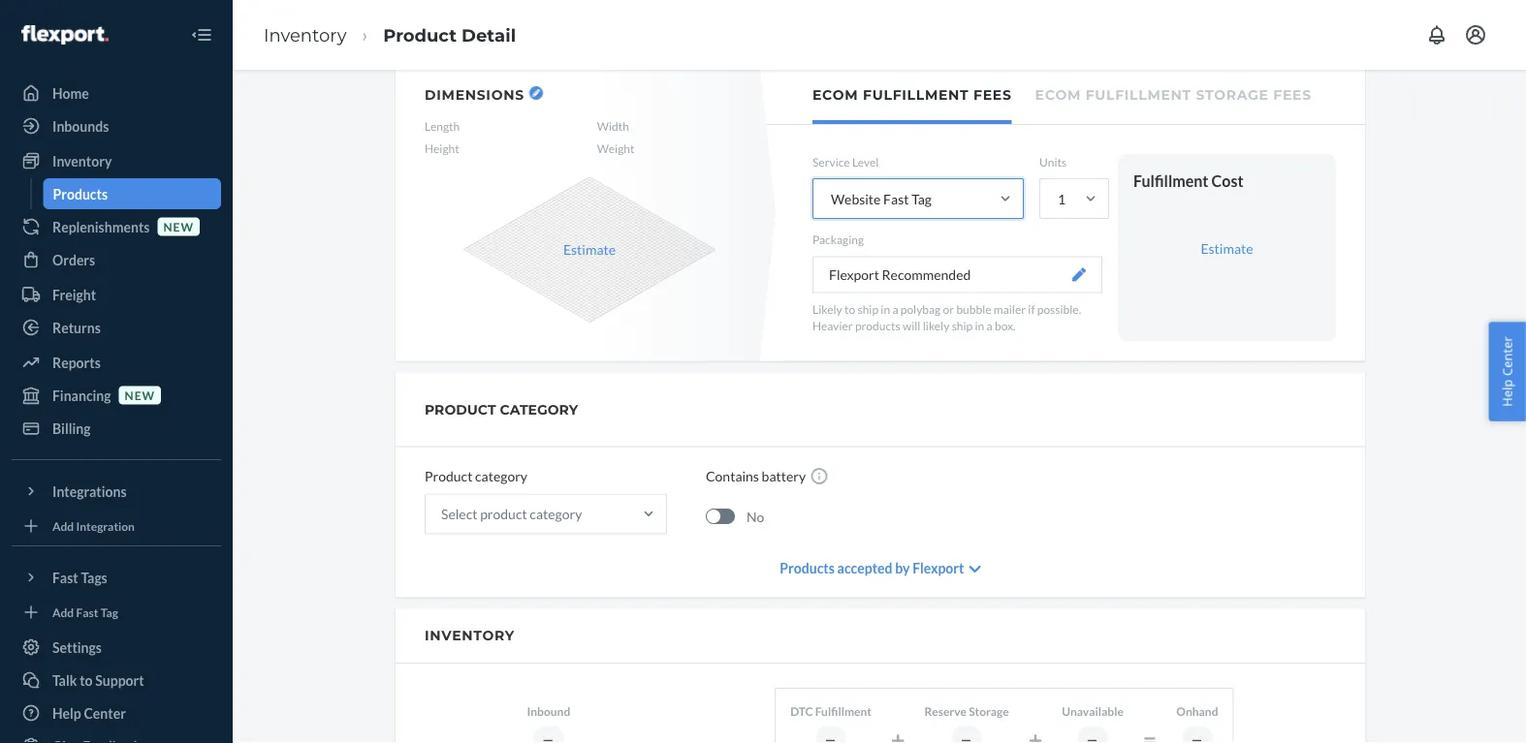 Task type: locate. For each thing, give the bounding box(es) containing it.
tag down fast tags 'dropdown button' at the left of the page
[[101, 606, 118, 620]]

storage inside 'tab'
[[1196, 87, 1269, 103]]

to right talk
[[80, 673, 93, 689]]

2 vertical spatial fast
[[76, 606, 98, 620]]

box.
[[995, 319, 1016, 333]]

fast left tags
[[52, 570, 78, 586]]

ecom up service
[[813, 87, 859, 103]]

inventory inside breadcrumbs navigation
[[264, 24, 347, 45]]

0 vertical spatial tag
[[912, 191, 932, 207]]

0 vertical spatial to
[[845, 302, 856, 316]]

tag for website fast tag
[[912, 191, 932, 207]]

integration
[[76, 519, 135, 533]]

2 vertical spatial inventory
[[425, 628, 515, 645]]

flexport right by
[[913, 561, 964, 577]]

to inside likely to ship in a polybag or bubble mailer if possible. heavier products will likely ship in a box.
[[845, 302, 856, 316]]

2 horizontal spatial inventory
[[425, 628, 515, 645]]

product
[[425, 402, 496, 418]]

inventory link
[[264, 24, 347, 45], [12, 145, 221, 177]]

1 horizontal spatial estimate
[[1201, 240, 1254, 256]]

1 vertical spatial tag
[[101, 606, 118, 620]]

0 horizontal spatial center
[[84, 706, 126, 722]]

1 horizontal spatial in
[[975, 319, 985, 333]]

to inside button
[[80, 673, 93, 689]]

1 horizontal spatial help
[[1499, 380, 1516, 407]]

fulfillment cost
[[1134, 171, 1244, 190]]

close navigation image
[[190, 23, 213, 47]]

1 horizontal spatial help center
[[1499, 337, 1516, 407]]

fast
[[884, 191, 909, 207], [52, 570, 78, 586], [76, 606, 98, 620]]

orders
[[52, 252, 95, 268]]

1 ecom from the left
[[813, 87, 859, 103]]

1 horizontal spatial storage
[[1196, 87, 1269, 103]]

flexport inside button
[[829, 266, 879, 283]]

1 vertical spatial ship
[[952, 319, 973, 333]]

tag right website
[[912, 191, 932, 207]]

in up products
[[881, 302, 890, 316]]

1 horizontal spatial products
[[780, 561, 835, 577]]

center
[[1499, 337, 1516, 376], [84, 706, 126, 722]]

home
[[52, 85, 89, 101]]

new down reports "link"
[[125, 388, 155, 402]]

0 horizontal spatial help
[[52, 706, 81, 722]]

0 horizontal spatial inventory
[[52, 153, 112, 169]]

to for likely
[[845, 302, 856, 316]]

0 horizontal spatial fees
[[974, 87, 1012, 103]]

product detail
[[383, 24, 516, 45]]

heavier
[[813, 319, 853, 333]]

1 horizontal spatial inventory
[[264, 24, 347, 45]]

level
[[852, 155, 879, 169]]

will
[[903, 319, 921, 333]]

2 fees from the left
[[1274, 87, 1312, 103]]

products
[[855, 319, 901, 333]]

products inside products link
[[53, 186, 108, 202]]

help inside button
[[1499, 380, 1516, 407]]

in
[[881, 302, 890, 316], [975, 319, 985, 333]]

1 horizontal spatial flexport
[[913, 561, 964, 577]]

1 add from the top
[[52, 519, 74, 533]]

1 horizontal spatial category
[[530, 506, 582, 523]]

freight
[[52, 287, 96, 303]]

dtc
[[791, 705, 813, 719]]

inventory
[[264, 24, 347, 45], [52, 153, 112, 169], [425, 628, 515, 645]]

new down products link
[[163, 220, 194, 234]]

product up select
[[425, 468, 473, 485]]

1 horizontal spatial inventory link
[[264, 24, 347, 45]]

1 horizontal spatial ship
[[952, 319, 973, 333]]

0 vertical spatial new
[[163, 220, 194, 234]]

reports
[[52, 354, 101, 371]]

0 vertical spatial center
[[1499, 337, 1516, 376]]

replenishments
[[52, 219, 150, 235]]

0 horizontal spatial category
[[475, 468, 528, 485]]

1 fees from the left
[[974, 87, 1012, 103]]

1 horizontal spatial new
[[163, 220, 194, 234]]

1 vertical spatial inventory link
[[12, 145, 221, 177]]

product category
[[425, 402, 578, 418]]

1 horizontal spatial center
[[1499, 337, 1516, 376]]

recommended
[[882, 266, 971, 283]]

help center button
[[1489, 322, 1526, 422]]

polybag
[[901, 302, 941, 316]]

add left integration in the bottom of the page
[[52, 519, 74, 533]]

fulfillment
[[863, 87, 969, 103], [1086, 87, 1192, 103], [1134, 171, 1209, 190], [815, 705, 872, 719]]

new
[[163, 220, 194, 234], [125, 388, 155, 402]]

1 horizontal spatial to
[[845, 302, 856, 316]]

category up product
[[475, 468, 528, 485]]

pencil alt image
[[532, 89, 540, 97]]

flexport down the packaging
[[829, 266, 879, 283]]

contains battery
[[706, 468, 806, 485]]

help
[[1499, 380, 1516, 407], [52, 706, 81, 722]]

0 horizontal spatial inventory link
[[12, 145, 221, 177]]

a
[[893, 302, 899, 316], [987, 319, 993, 333]]

0 vertical spatial products
[[53, 186, 108, 202]]

products left accepted
[[780, 561, 835, 577]]

ecom fulfillment fees
[[813, 87, 1012, 103]]

1 vertical spatial in
[[975, 319, 985, 333]]

0 vertical spatial ship
[[858, 302, 879, 316]]

ship down the bubble
[[952, 319, 973, 333]]

2 ecom from the left
[[1035, 87, 1081, 103]]

estimate for estimate "link"
[[1201, 240, 1254, 256]]

settings link
[[12, 632, 221, 663]]

products
[[53, 186, 108, 202], [780, 561, 835, 577]]

0 vertical spatial add
[[52, 519, 74, 533]]

a left box.
[[987, 319, 993, 333]]

if
[[1028, 302, 1035, 316]]

1 horizontal spatial fees
[[1274, 87, 1312, 103]]

category
[[475, 468, 528, 485], [530, 506, 582, 523]]

1 horizontal spatial a
[[987, 319, 993, 333]]

estimate link
[[1201, 240, 1254, 256]]

1 vertical spatial storage
[[969, 705, 1009, 719]]

0 vertical spatial inventory link
[[264, 24, 347, 45]]

add fast tag link
[[12, 601, 221, 625]]

ecom
[[813, 87, 859, 103], [1035, 87, 1081, 103]]

freight link
[[12, 279, 221, 310]]

tab list
[[766, 67, 1365, 125]]

0 vertical spatial product
[[383, 24, 457, 45]]

fast right website
[[884, 191, 909, 207]]

1 vertical spatial a
[[987, 319, 993, 333]]

ecom inside 'tab'
[[1035, 87, 1081, 103]]

0 horizontal spatial flexport
[[829, 266, 879, 283]]

1 vertical spatial help
[[52, 706, 81, 722]]

0 vertical spatial fast
[[884, 191, 909, 207]]

1 vertical spatial help center
[[52, 706, 126, 722]]

ecom up units
[[1035, 87, 1081, 103]]

detail
[[462, 24, 516, 45]]

0 vertical spatial storage
[[1196, 87, 1269, 103]]

add up settings
[[52, 606, 74, 620]]

0 vertical spatial inventory
[[264, 24, 347, 45]]

product category
[[425, 468, 528, 485]]

in down the bubble
[[975, 319, 985, 333]]

products up replenishments
[[53, 186, 108, 202]]

0 vertical spatial flexport
[[829, 266, 879, 283]]

new for replenishments
[[163, 220, 194, 234]]

dtc fulfillment
[[791, 705, 872, 719]]

ecom for ecom fulfillment storage fees
[[1035, 87, 1081, 103]]

0 horizontal spatial to
[[80, 673, 93, 689]]

0 horizontal spatial a
[[893, 302, 899, 316]]

1 vertical spatial products
[[780, 561, 835, 577]]

fees inside 'tab'
[[1274, 87, 1312, 103]]

billing
[[52, 420, 91, 437]]

ship
[[858, 302, 879, 316], [952, 319, 973, 333]]

1 vertical spatial fast
[[52, 570, 78, 586]]

storage up cost
[[1196, 87, 1269, 103]]

a up products
[[893, 302, 899, 316]]

fulfillment inside ecom fulfillment fees tab
[[863, 87, 969, 103]]

0 vertical spatial help center
[[1499, 337, 1516, 407]]

breadcrumbs navigation
[[248, 7, 532, 63]]

0 horizontal spatial storage
[[969, 705, 1009, 719]]

0 horizontal spatial ecom
[[813, 87, 859, 103]]

fulfillment inside ecom fulfillment storage fees 'tab'
[[1086, 87, 1192, 103]]

add for add integration
[[52, 519, 74, 533]]

0 horizontal spatial tag
[[101, 606, 118, 620]]

0 vertical spatial a
[[893, 302, 899, 316]]

talk to support button
[[12, 665, 221, 696]]

website
[[831, 191, 881, 207]]

1 vertical spatial add
[[52, 606, 74, 620]]

add for add fast tag
[[52, 606, 74, 620]]

product inside breadcrumbs navigation
[[383, 24, 457, 45]]

0 horizontal spatial new
[[125, 388, 155, 402]]

storage right reserve on the right bottom of the page
[[969, 705, 1009, 719]]

2 add from the top
[[52, 606, 74, 620]]

fast down tags
[[76, 606, 98, 620]]

0 horizontal spatial in
[[881, 302, 890, 316]]

mailer
[[994, 302, 1026, 316]]

chevron down image
[[969, 563, 981, 577]]

estimate
[[1201, 240, 1254, 256], [563, 241, 616, 258]]

or
[[943, 302, 954, 316]]

0 horizontal spatial estimate
[[563, 241, 616, 258]]

talk
[[52, 673, 77, 689]]

likely
[[813, 302, 842, 316]]

category right product
[[530, 506, 582, 523]]

ecom inside tab
[[813, 87, 859, 103]]

center inside button
[[1499, 337, 1516, 376]]

storage
[[1196, 87, 1269, 103], [969, 705, 1009, 719]]

add fast tag
[[52, 606, 118, 620]]

1 horizontal spatial tag
[[912, 191, 932, 207]]

product left detail
[[383, 24, 457, 45]]

0 horizontal spatial products
[[53, 186, 108, 202]]

ship up products
[[858, 302, 879, 316]]

likely to ship in a polybag or bubble mailer if possible. heavier products will likely ship in a box.
[[813, 302, 1082, 333]]

1 vertical spatial product
[[425, 468, 473, 485]]

1 vertical spatial new
[[125, 388, 155, 402]]

0 vertical spatial help
[[1499, 380, 1516, 407]]

to right likely
[[845, 302, 856, 316]]

1 horizontal spatial ecom
[[1035, 87, 1081, 103]]

tag
[[912, 191, 932, 207], [101, 606, 118, 620]]

1 vertical spatial to
[[80, 673, 93, 689]]



Task type: describe. For each thing, give the bounding box(es) containing it.
fulfillment for dtc fulfillment
[[815, 705, 872, 719]]

inbounds
[[52, 118, 109, 134]]

home link
[[12, 78, 221, 109]]

likely
[[923, 319, 950, 333]]

height
[[425, 142, 459, 156]]

possible.
[[1038, 302, 1082, 316]]

units
[[1040, 155, 1067, 169]]

service
[[813, 155, 850, 169]]

products for products
[[53, 186, 108, 202]]

0 horizontal spatial ship
[[858, 302, 879, 316]]

financing
[[52, 387, 111, 404]]

0 vertical spatial in
[[881, 302, 890, 316]]

1
[[1058, 191, 1066, 207]]

integrations
[[52, 483, 127, 500]]

product for product detail
[[383, 24, 457, 45]]

add integration
[[52, 519, 135, 533]]

ecom fulfillment fees tab
[[813, 67, 1012, 124]]

help center inside button
[[1499, 337, 1516, 407]]

select
[[441, 506, 478, 523]]

talk to support
[[52, 673, 144, 689]]

billing link
[[12, 413, 221, 444]]

1 vertical spatial flexport
[[913, 561, 964, 577]]

new for financing
[[125, 388, 155, 402]]

ecom fulfillment storage fees
[[1035, 87, 1312, 103]]

1 vertical spatial center
[[84, 706, 126, 722]]

orders link
[[12, 244, 221, 275]]

1 vertical spatial category
[[530, 506, 582, 523]]

select product category
[[441, 506, 582, 523]]

packaging
[[813, 233, 864, 247]]

category
[[500, 402, 578, 418]]

fast for website
[[884, 191, 909, 207]]

bubble
[[957, 302, 992, 316]]

fast for add
[[76, 606, 98, 620]]

estimate for estimate button
[[563, 241, 616, 258]]

product for product category
[[425, 468, 473, 485]]

flexport recommended
[[829, 266, 971, 283]]

help center link
[[12, 698, 221, 729]]

fast tags
[[52, 570, 107, 586]]

ecom for ecom fulfillment fees
[[813, 87, 859, 103]]

reserve storage
[[925, 705, 1009, 719]]

tag for add fast tag
[[101, 606, 118, 620]]

fulfillment for ecom fulfillment storage fees
[[1086, 87, 1192, 103]]

tab list containing ecom fulfillment fees
[[766, 67, 1365, 125]]

product detail link
[[383, 24, 516, 45]]

website fast tag
[[831, 191, 932, 207]]

unavailable
[[1062, 705, 1124, 719]]

0 horizontal spatial help center
[[52, 706, 126, 722]]

dimensions
[[425, 86, 524, 103]]

to for talk
[[80, 673, 93, 689]]

products for products accepted by flexport
[[780, 561, 835, 577]]

fulfillment for ecom fulfillment fees
[[863, 87, 969, 103]]

open account menu image
[[1464, 23, 1488, 47]]

battery
[[762, 468, 806, 485]]

fast inside 'dropdown button'
[[52, 570, 78, 586]]

reports link
[[12, 347, 221, 378]]

contains
[[706, 468, 759, 485]]

add integration link
[[12, 515, 221, 538]]

pen image
[[1073, 268, 1086, 282]]

by
[[895, 561, 910, 577]]

product
[[480, 506, 527, 523]]

width
[[597, 119, 629, 133]]

accepted
[[838, 561, 893, 577]]

1 vertical spatial inventory
[[52, 153, 112, 169]]

0 vertical spatial category
[[475, 468, 528, 485]]

reserve
[[925, 705, 967, 719]]

returns link
[[12, 312, 221, 343]]

no
[[747, 509, 765, 525]]

integrations button
[[12, 476, 221, 507]]

settings
[[52, 640, 102, 656]]

tags
[[81, 570, 107, 586]]

ecom fulfillment storage fees tab
[[1035, 67, 1312, 120]]

products accepted by flexport
[[780, 561, 964, 577]]

flexport logo image
[[21, 25, 108, 45]]

products link
[[43, 178, 221, 209]]

open notifications image
[[1426, 23, 1449, 47]]

cost
[[1212, 171, 1244, 190]]

flexport recommended button
[[813, 256, 1103, 293]]

returns
[[52, 320, 101, 336]]

onhand
[[1177, 705, 1219, 719]]

support
[[95, 673, 144, 689]]

length
[[425, 119, 460, 133]]

weight
[[597, 142, 635, 156]]

inbounds link
[[12, 111, 221, 142]]

inbound
[[527, 705, 570, 719]]

fees inside tab
[[974, 87, 1012, 103]]

service level
[[813, 155, 879, 169]]

estimate button
[[563, 240, 616, 259]]

fast tags button
[[12, 562, 221, 594]]



Task type: vqa. For each thing, say whether or not it's contained in the screenshot.
Add's Fast
yes



